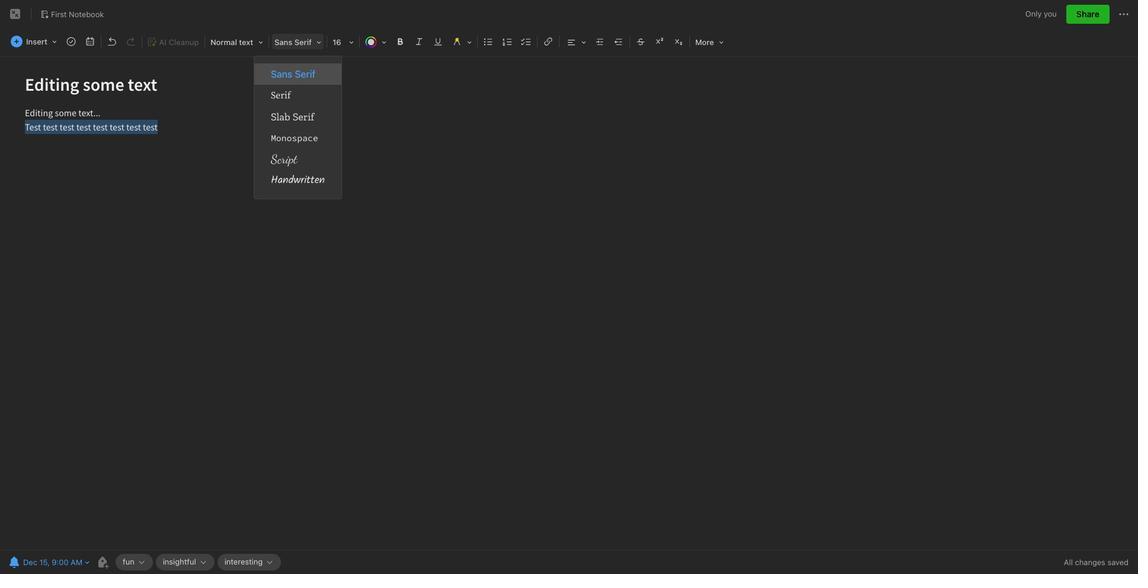 Task type: describe. For each thing, give the bounding box(es) containing it.
sans serif inside field
[[275, 37, 312, 47]]

Alignment field
[[561, 33, 591, 50]]

Heading level field
[[206, 33, 267, 50]]

serif link
[[254, 85, 342, 106]]

collapse note image
[[8, 7, 23, 21]]

fun button
[[116, 554, 153, 571]]

sans inside field
[[275, 37, 293, 47]]

you
[[1045, 9, 1057, 19]]

bulleted list image
[[480, 33, 497, 50]]

indent image
[[592, 33, 609, 50]]

slab serif link
[[254, 106, 342, 128]]

insightful
[[163, 557, 196, 567]]

handwritten link
[[254, 170, 342, 192]]

bold image
[[392, 33, 409, 50]]

fun Tag actions field
[[134, 558, 146, 566]]

9:00
[[52, 558, 69, 567]]

all changes saved
[[1065, 558, 1129, 567]]

sans serif menu item
[[254, 63, 342, 85]]

add tag image
[[96, 555, 110, 569]]

serif down serif link
[[293, 110, 314, 123]]

notebook
[[69, 9, 104, 19]]

normal
[[211, 37, 237, 47]]

serif up slab
[[271, 90, 291, 101]]

Insert field
[[8, 33, 61, 50]]

saved
[[1108, 558, 1129, 567]]

share
[[1077, 9, 1100, 19]]

task image
[[63, 33, 79, 50]]

slab
[[271, 110, 290, 123]]

dec
[[23, 558, 37, 567]]

insightful Tag actions field
[[196, 558, 207, 566]]

handwritten
[[271, 172, 325, 189]]

Highlight field
[[448, 33, 476, 50]]

all
[[1065, 558, 1074, 567]]

first notebook button
[[36, 6, 108, 23]]

insightful button
[[156, 554, 215, 571]]

Note Editor text field
[[0, 57, 1139, 550]]

note window element
[[0, 0, 1139, 574]]

sans serif link
[[254, 63, 342, 85]]

more
[[696, 37, 714, 47]]

text
[[239, 37, 253, 47]]

serif inside 'link'
[[295, 69, 316, 79]]

outdent image
[[611, 33, 627, 50]]

normal text
[[211, 37, 253, 47]]

monospace link
[[254, 128, 342, 149]]

insert
[[26, 37, 47, 46]]

dec 15, 9:00 am button
[[6, 554, 84, 571]]



Task type: vqa. For each thing, say whether or not it's contained in the screenshot.
topmost 'Sans'
yes



Task type: locate. For each thing, give the bounding box(es) containing it.
subscript image
[[671, 33, 687, 50]]

Font family field
[[270, 33, 326, 50]]

more actions image
[[1117, 7, 1132, 21]]

sans
[[275, 37, 293, 47], [271, 69, 293, 79]]

More actions field
[[1117, 5, 1132, 24]]

fun
[[123, 557, 134, 567]]

underline image
[[430, 33, 447, 50]]

sans serif up serif link
[[271, 69, 316, 79]]

interesting
[[225, 557, 263, 567]]

only you
[[1026, 9, 1057, 19]]

15,
[[39, 558, 50, 567]]

sans up sans serif 'link'
[[275, 37, 293, 47]]

serif up serif link
[[295, 69, 316, 79]]

1 vertical spatial sans
[[271, 69, 293, 79]]

first
[[51, 9, 67, 19]]

only
[[1026, 9, 1042, 19]]

insert link image
[[540, 33, 557, 50]]

am
[[71, 558, 83, 567]]

script
[[271, 152, 297, 167]]

dec 15, 9:00 am
[[23, 558, 83, 567]]

Font color field
[[361, 33, 391, 50]]

1 vertical spatial sans serif
[[271, 69, 316, 79]]

serif inside field
[[295, 37, 312, 47]]

sans serif inside 'link'
[[271, 69, 316, 79]]

script handwritten
[[271, 152, 325, 189]]

changes
[[1076, 558, 1106, 567]]

superscript image
[[652, 33, 668, 50]]

strikethrough image
[[633, 33, 649, 50]]

16
[[333, 37, 341, 47]]

dropdown list menu
[[254, 63, 342, 192]]

serif up sans serif menu item
[[295, 37, 312, 47]]

Font size field
[[329, 33, 358, 50]]

numbered list image
[[499, 33, 516, 50]]

first notebook
[[51, 9, 104, 19]]

undo image
[[104, 33, 120, 50]]

0 vertical spatial sans
[[275, 37, 293, 47]]

sans serif up sans serif menu item
[[275, 37, 312, 47]]

monospace
[[271, 132, 318, 144]]

sans up serif link
[[271, 69, 293, 79]]

serif
[[295, 37, 312, 47], [295, 69, 316, 79], [271, 90, 291, 101], [293, 110, 314, 123]]

share button
[[1067, 5, 1110, 24]]

italic image
[[411, 33, 428, 50]]

calendar event image
[[82, 33, 98, 50]]

sans serif
[[275, 37, 312, 47], [271, 69, 316, 79]]

script link
[[254, 149, 342, 170]]

slab serif
[[271, 110, 314, 123]]

Edit reminder field
[[6, 554, 91, 571]]

interesting button
[[217, 554, 281, 571]]

sans inside 'link'
[[271, 69, 293, 79]]

More field
[[692, 33, 728, 50]]

interesting Tag actions field
[[263, 558, 274, 566]]

0 vertical spatial sans serif
[[275, 37, 312, 47]]

checklist image
[[518, 33, 535, 50]]



